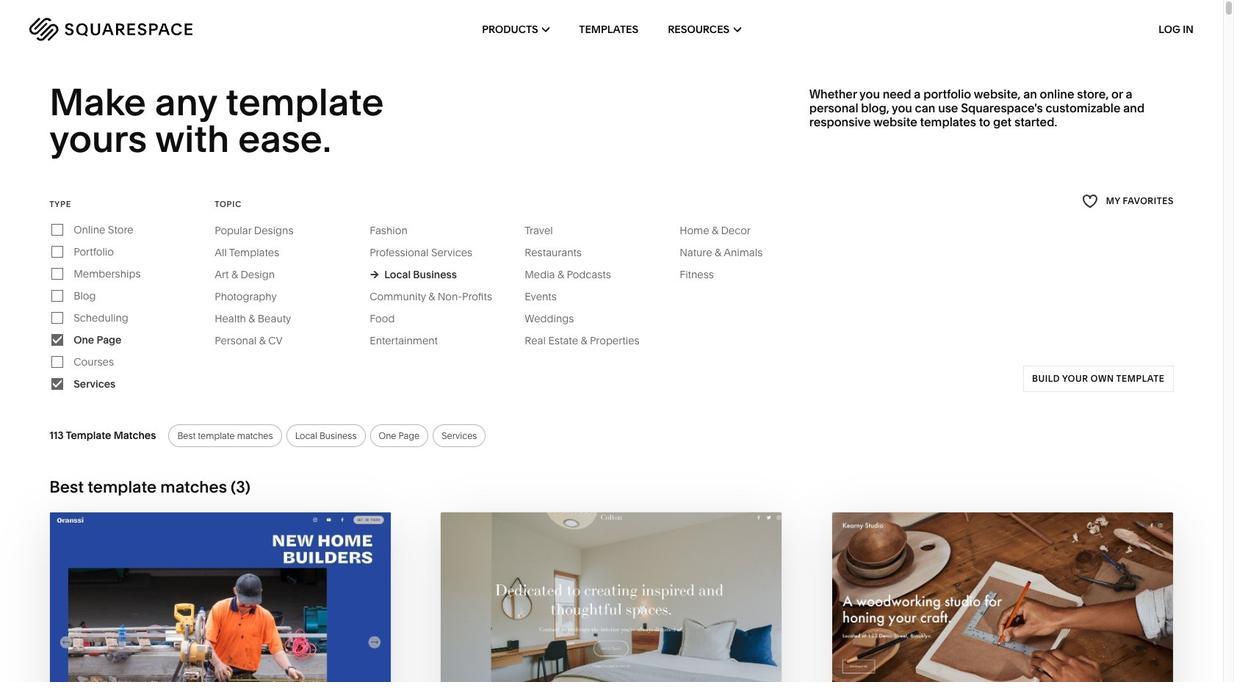 Task type: locate. For each thing, give the bounding box(es) containing it.
kearny image
[[832, 513, 1173, 683]]



Task type: vqa. For each thing, say whether or not it's contained in the screenshot.
ARCADE
no



Task type: describe. For each thing, give the bounding box(es) containing it.
colton image
[[441, 513, 782, 683]]

oranssi image
[[50, 513, 391, 683]]



